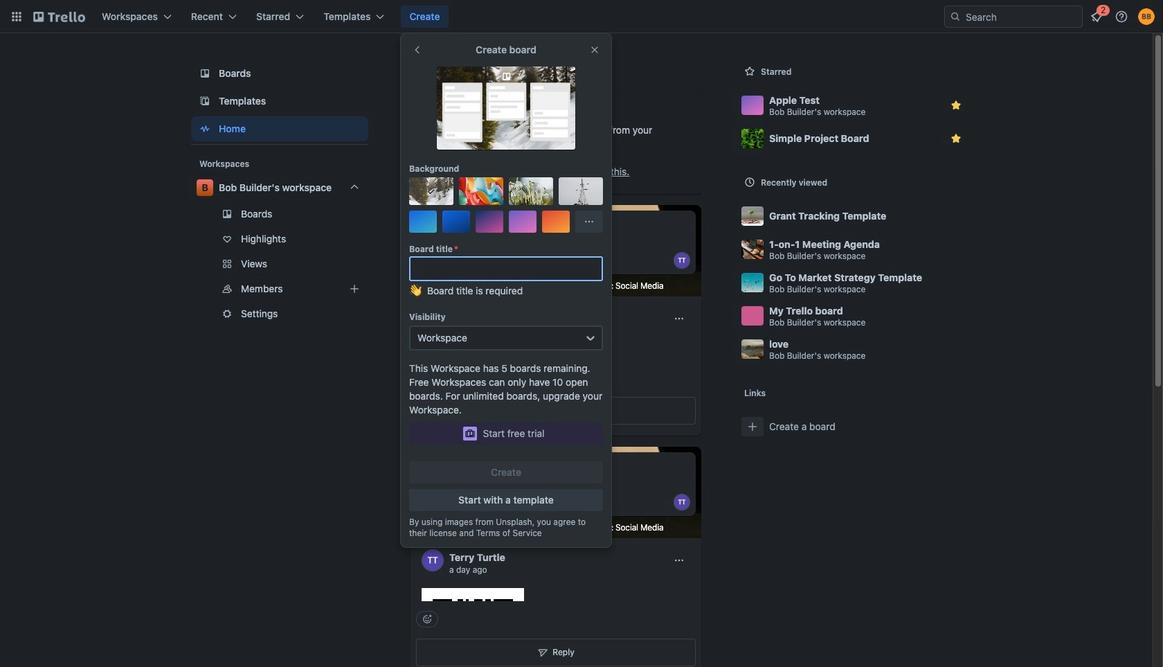 Task type: locate. For each thing, give the bounding box(es) containing it.
Search field
[[962, 6, 1083, 27]]

template board image
[[197, 93, 213, 109]]

0 vertical spatial color: green, title: none image
[[425, 219, 464, 230]]

1 color: orange, title: none image from the top
[[466, 219, 505, 230]]

back to home image
[[33, 6, 85, 28]]

wave image
[[409, 284, 422, 303]]

trello card qr code\_\(1\).png image
[[422, 588, 524, 667]]

None text field
[[409, 256, 603, 281]]

2 color: green, title: none image from the top
[[425, 461, 464, 472]]

1 color: green, title: none image from the top
[[425, 219, 464, 230]]

1 vertical spatial color: orange, title: none image
[[466, 461, 505, 472]]

1 vertical spatial color: green, title: none image
[[425, 461, 464, 472]]

color: orange, title: none image for color: green, title: none image associated with add reaction icon
[[466, 219, 505, 230]]

primary element
[[0, 0, 1164, 33]]

color: orange, title: none image
[[466, 219, 505, 230], [466, 461, 505, 472]]

search image
[[951, 11, 962, 22]]

2 color: orange, title: none image from the top
[[466, 461, 505, 472]]

add reaction image
[[416, 611, 439, 628]]

0 vertical spatial color: orange, title: none image
[[466, 219, 505, 230]]

color: orange, title: none image for color: green, title: none image related to add reaction image
[[466, 461, 505, 472]]

board image
[[197, 65, 213, 82]]

click to unstar simple project board. it will be removed from your starred list. image
[[950, 132, 964, 145]]

custom image image
[[426, 186, 437, 197]]

color: green, title: none image
[[425, 219, 464, 230], [425, 461, 464, 472]]



Task type: describe. For each thing, give the bounding box(es) containing it.
click to unstar apple test. it will be removed from your starred list. image
[[950, 98, 964, 112]]

2 notifications image
[[1089, 8, 1106, 25]]

home image
[[197, 121, 213, 137]]

color: green, title: none image for add reaction icon
[[425, 219, 464, 230]]

bob builder (bobbuilder40) image
[[1139, 8, 1156, 25]]

add image
[[346, 281, 363, 297]]

add reaction image
[[416, 369, 439, 386]]

color: green, title: none image for add reaction image
[[425, 461, 464, 472]]

open information menu image
[[1115, 10, 1129, 24]]

close popover image
[[590, 44, 601, 55]]

return to previous screen image
[[412, 44, 423, 55]]



Task type: vqa. For each thing, say whether or not it's contained in the screenshot.
Click To Unstar Apple Test. It Will Be Removed From Your Starred List. image
yes



